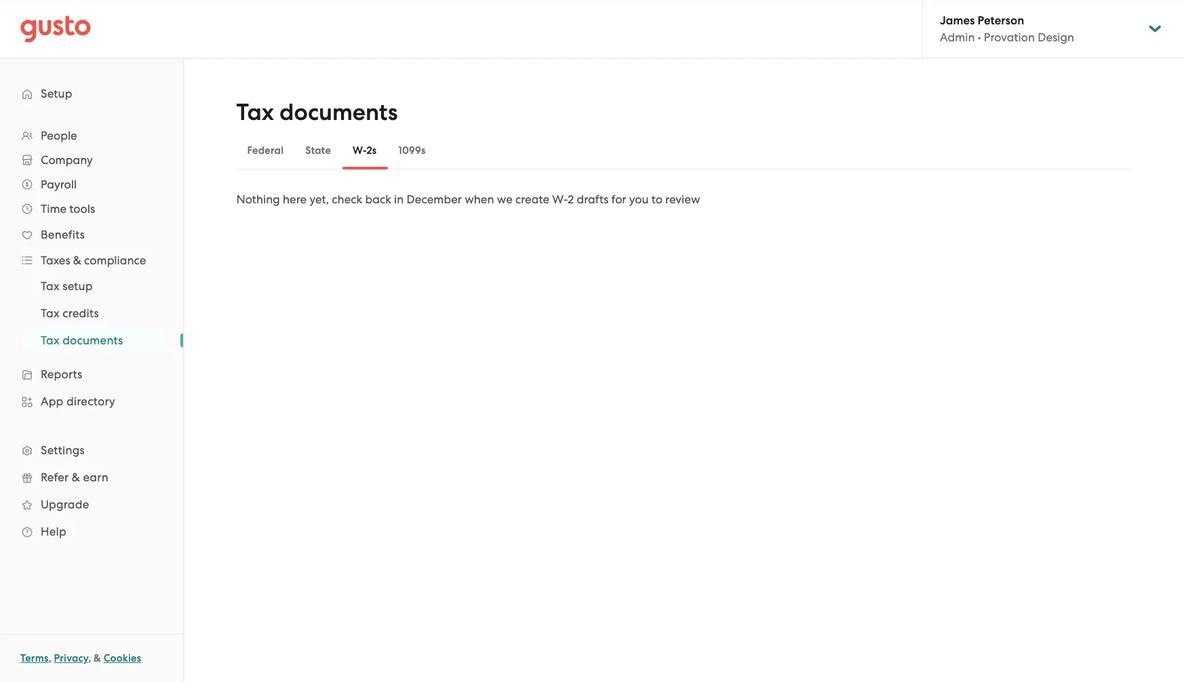 Task type: locate. For each thing, give the bounding box(es) containing it.
, left cookies button
[[88, 653, 91, 665]]

tools
[[69, 202, 95, 216]]

0 horizontal spatial w-
[[353, 144, 367, 157]]

tax documents down credits
[[41, 334, 123, 347]]

& for compliance
[[73, 254, 81, 267]]

documents
[[279, 98, 398, 126], [63, 334, 123, 347]]

w- right create
[[552, 193, 568, 206]]

2 list from the top
[[0, 273, 183, 354]]

list containing tax setup
[[0, 273, 183, 354]]

james peterson admin • provation design
[[940, 14, 1075, 44]]

setup
[[63, 279, 93, 293]]

w-
[[353, 144, 367, 157], [552, 193, 568, 206]]

time
[[41, 202, 67, 216]]

1 vertical spatial documents
[[63, 334, 123, 347]]

refer & earn
[[41, 471, 108, 484]]

2
[[568, 193, 574, 206]]

0 horizontal spatial documents
[[63, 334, 123, 347]]

tax credits link
[[24, 301, 170, 326]]

1 horizontal spatial documents
[[279, 98, 398, 126]]

2s
[[367, 144, 377, 157]]

tax setup
[[41, 279, 93, 293]]

cookies
[[104, 653, 141, 665]]

tax left credits
[[41, 307, 60, 320]]

payroll
[[41, 178, 77, 191]]

tax credits
[[41, 307, 99, 320]]

0 horizontal spatial tax documents
[[41, 334, 123, 347]]

0 horizontal spatial ,
[[49, 653, 51, 665]]

1099s button
[[388, 134, 436, 167]]

0 vertical spatial &
[[73, 254, 81, 267]]

documents up state
[[279, 98, 398, 126]]

documents down tax credits link
[[63, 334, 123, 347]]

gusto navigation element
[[0, 58, 183, 567]]

company button
[[14, 148, 170, 172]]

w- right state
[[353, 144, 367, 157]]

& inside dropdown button
[[73, 254, 81, 267]]

we
[[497, 193, 513, 206]]

settings link
[[14, 438, 170, 463]]

help link
[[14, 520, 170, 544]]

list
[[0, 123, 183, 545], [0, 273, 183, 354]]

when
[[465, 193, 494, 206]]

& left cookies button
[[94, 653, 101, 665]]

1 vertical spatial tax documents
[[41, 334, 123, 347]]

you
[[629, 193, 649, 206]]

people
[[41, 129, 77, 142]]

1 list from the top
[[0, 123, 183, 545]]

tax documents link
[[24, 328, 170, 353]]

1 vertical spatial &
[[72, 471, 80, 484]]

home image
[[20, 15, 91, 42]]

1 vertical spatial w-
[[552, 193, 568, 206]]

, left privacy link
[[49, 653, 51, 665]]

drafts
[[577, 193, 609, 206]]

,
[[49, 653, 51, 665], [88, 653, 91, 665]]

reports link
[[14, 362, 170, 387]]

& left earn
[[72, 471, 80, 484]]

0 vertical spatial documents
[[279, 98, 398, 126]]

tax up federal
[[236, 98, 274, 126]]

&
[[73, 254, 81, 267], [72, 471, 80, 484], [94, 653, 101, 665]]

tax documents up state
[[236, 98, 398, 126]]

tax documents
[[236, 98, 398, 126], [41, 334, 123, 347]]

tax forms tab list
[[236, 132, 1132, 170]]

tax for tax setup link
[[41, 279, 60, 293]]

james
[[940, 14, 975, 28]]

tax
[[236, 98, 274, 126], [41, 279, 60, 293], [41, 307, 60, 320], [41, 334, 60, 347]]

tax down tax credits
[[41, 334, 60, 347]]

1 horizontal spatial w-
[[552, 193, 568, 206]]

1 , from the left
[[49, 653, 51, 665]]

tax down the "taxes"
[[41, 279, 60, 293]]

benefits link
[[14, 222, 170, 247]]

1 horizontal spatial tax documents
[[236, 98, 398, 126]]

upgrade link
[[14, 492, 170, 517]]

0 vertical spatial w-
[[353, 144, 367, 157]]

benefits
[[41, 228, 85, 241]]

tax for tax credits link
[[41, 307, 60, 320]]

provation
[[984, 31, 1035, 44]]

& right the "taxes"
[[73, 254, 81, 267]]

refer
[[41, 471, 69, 484]]

1 horizontal spatial ,
[[88, 653, 91, 665]]

app
[[41, 395, 63, 408]]



Task type: vqa. For each thing, say whether or not it's contained in the screenshot.
enrolling
no



Task type: describe. For each thing, give the bounding box(es) containing it.
taxes & compliance
[[41, 254, 146, 267]]

payroll button
[[14, 172, 170, 197]]

taxes & compliance button
[[14, 248, 170, 273]]

privacy link
[[54, 653, 88, 665]]

documents inside list
[[63, 334, 123, 347]]

compliance
[[84, 254, 146, 267]]

1099s
[[398, 144, 426, 157]]

•
[[978, 31, 981, 44]]

tax documents inside tax documents link
[[41, 334, 123, 347]]

tax setup link
[[24, 274, 170, 298]]

for
[[612, 193, 626, 206]]

federal
[[247, 144, 284, 157]]

yet,
[[310, 193, 329, 206]]

back
[[365, 193, 391, 206]]

taxes
[[41, 254, 70, 267]]

here
[[283, 193, 307, 206]]

setup link
[[14, 81, 170, 106]]

app directory link
[[14, 389, 170, 414]]

w-2s button
[[342, 134, 388, 167]]

directory
[[66, 395, 115, 408]]

terms , privacy , & cookies
[[20, 653, 141, 665]]

december
[[407, 193, 462, 206]]

settings
[[41, 444, 85, 457]]

company
[[41, 153, 93, 167]]

2 vertical spatial &
[[94, 653, 101, 665]]

federal button
[[236, 134, 295, 167]]

reports
[[41, 368, 82, 381]]

admin
[[940, 31, 975, 44]]

create
[[516, 193, 550, 206]]

app directory
[[41, 395, 115, 408]]

list containing people
[[0, 123, 183, 545]]

review
[[665, 193, 700, 206]]

terms
[[20, 653, 49, 665]]

check
[[332, 193, 362, 206]]

0 vertical spatial tax documents
[[236, 98, 398, 126]]

upgrade
[[41, 498, 89, 511]]

terms link
[[20, 653, 49, 665]]

setup
[[41, 87, 72, 100]]

time tools button
[[14, 197, 170, 221]]

state
[[305, 144, 331, 157]]

in
[[394, 193, 404, 206]]

nothing
[[236, 193, 280, 206]]

tax for tax documents link at left
[[41, 334, 60, 347]]

design
[[1038, 31, 1075, 44]]

w-2s
[[353, 144, 377, 157]]

help
[[41, 525, 66, 539]]

to
[[652, 193, 663, 206]]

privacy
[[54, 653, 88, 665]]

refer & earn link
[[14, 465, 170, 490]]

2 , from the left
[[88, 653, 91, 665]]

time tools
[[41, 202, 95, 216]]

credits
[[63, 307, 99, 320]]

earn
[[83, 471, 108, 484]]

nothing here yet, check back in december when we create w-2 drafts for you to review
[[236, 193, 700, 206]]

peterson
[[978, 14, 1024, 28]]

w- inside button
[[353, 144, 367, 157]]

cookies button
[[104, 650, 141, 667]]

& for earn
[[72, 471, 80, 484]]

state button
[[295, 134, 342, 167]]

people button
[[14, 123, 170, 148]]



